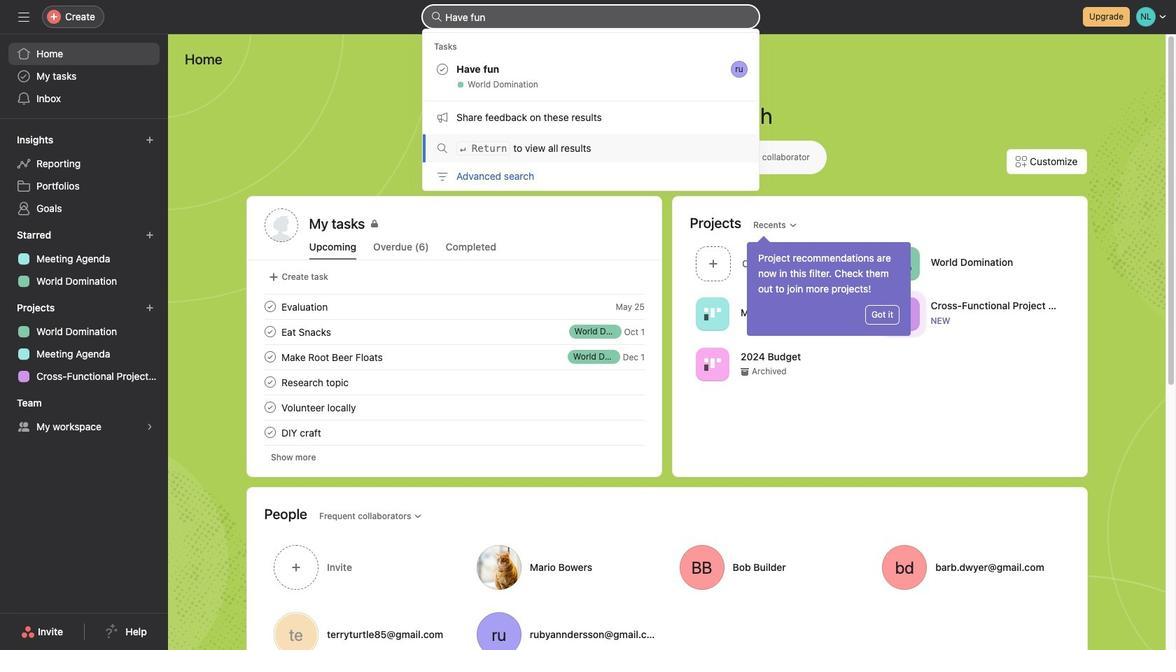 Task type: describe. For each thing, give the bounding box(es) containing it.
see details, my workspace image
[[146, 423, 154, 431]]

add profile photo image
[[264, 209, 298, 242]]

board image
[[704, 356, 721, 373]]

hide sidebar image
[[18, 11, 29, 22]]

insights element
[[0, 127, 168, 223]]

add items to starred image
[[146, 231, 154, 239]]

Search tasks, projects, and more text field
[[423, 6, 759, 28]]

new insights image
[[146, 136, 154, 144]]

starred element
[[0, 223, 168, 295]]

mark complete image for 2nd mark complete option from the bottom of the page
[[262, 399, 278, 416]]

mark complete image for first mark complete checkbox from the bottom
[[262, 323, 278, 340]]

2 mark complete checkbox from the top
[[262, 374, 278, 391]]

projects element
[[0, 295, 168, 391]]



Task type: locate. For each thing, give the bounding box(es) containing it.
1 mark complete image from the top
[[262, 323, 278, 340]]

new project or portfolio image
[[146, 304, 154, 312]]

mark complete image
[[262, 298, 278, 315], [262, 349, 278, 365], [262, 374, 278, 391]]

3 mark complete checkbox from the top
[[262, 399, 278, 416]]

4 mark complete checkbox from the top
[[262, 424, 278, 441]]

2 mark complete image from the top
[[262, 399, 278, 416]]

0 vertical spatial mark complete image
[[262, 298, 278, 315]]

board image
[[704, 306, 721, 322]]

line_and_symbols image
[[894, 306, 911, 322]]

Mark complete checkbox
[[262, 349, 278, 365], [262, 374, 278, 391], [262, 399, 278, 416], [262, 424, 278, 441]]

mark complete image for second mark complete checkbox from the bottom
[[262, 298, 278, 315]]

1 vertical spatial mark complete image
[[262, 399, 278, 416]]

tooltip
[[747, 238, 911, 336]]

2 mark complete image from the top
[[262, 349, 278, 365]]

list item
[[690, 242, 880, 285], [248, 294, 661, 319], [248, 319, 661, 344], [248, 344, 661, 370], [248, 370, 661, 395], [248, 420, 661, 445]]

1 vertical spatial mark complete image
[[262, 349, 278, 365]]

mark complete image for 3rd mark complete option from the bottom of the page
[[262, 374, 278, 391]]

1 mark complete checkbox from the top
[[262, 349, 278, 365]]

3 mark complete image from the top
[[262, 424, 278, 441]]

option
[[423, 134, 759, 162]]

mark complete image
[[262, 323, 278, 340], [262, 399, 278, 416], [262, 424, 278, 441]]

None field
[[423, 6, 759, 28]]

mark complete image for fourth mark complete option from the bottom of the page
[[262, 349, 278, 365]]

teams element
[[0, 391, 168, 441]]

1 mark complete image from the top
[[262, 298, 278, 315]]

1 mark complete checkbox from the top
[[262, 298, 278, 315]]

rocket image
[[894, 255, 911, 272]]

mark complete image for fourth mark complete option from the top of the page
[[262, 424, 278, 441]]

3 mark complete image from the top
[[262, 374, 278, 391]]

2 mark complete checkbox from the top
[[262, 323, 278, 340]]

0 vertical spatial mark complete image
[[262, 323, 278, 340]]

prominent image
[[431, 11, 443, 22]]

0 vertical spatial mark complete checkbox
[[262, 298, 278, 315]]

2 vertical spatial mark complete image
[[262, 424, 278, 441]]

2 vertical spatial mark complete image
[[262, 374, 278, 391]]

Mark complete checkbox
[[262, 298, 278, 315], [262, 323, 278, 340]]

1 vertical spatial mark complete checkbox
[[262, 323, 278, 340]]

global element
[[0, 34, 168, 118]]



Task type: vqa. For each thing, say whether or not it's contained in the screenshot.
1 subtask icon on the top of page
no



